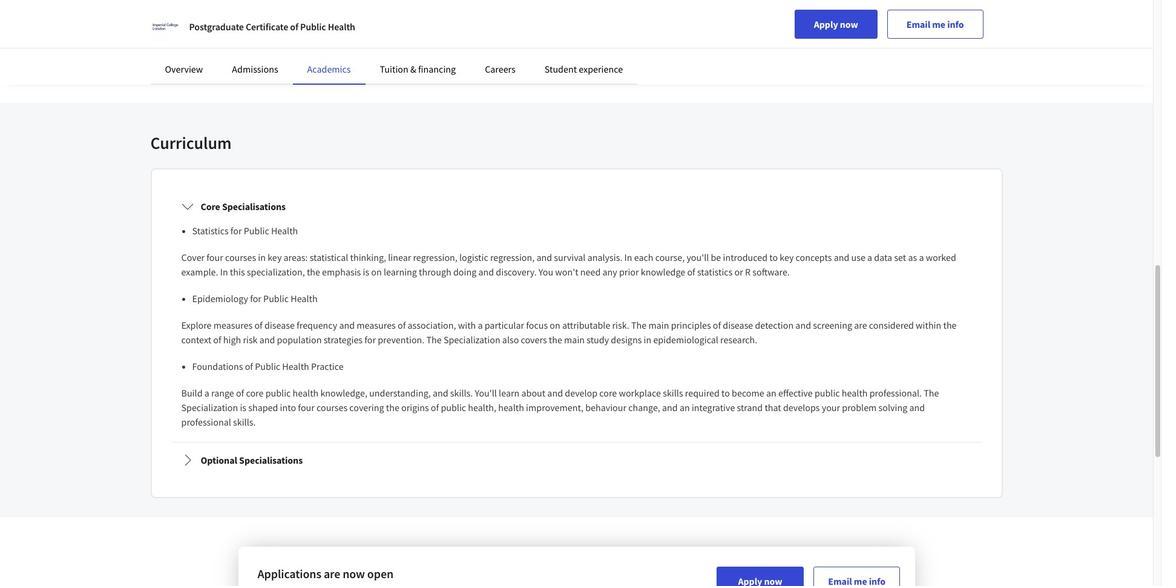 Task type: vqa. For each thing, say whether or not it's contained in the screenshot.
the bottom "degree"
no



Task type: describe. For each thing, give the bounding box(es) containing it.
of up backgrounds
[[327, 17, 335, 29]]

use
[[852, 251, 866, 263]]

academics link
[[307, 63, 351, 75]]

1 vertical spatial skills.
[[233, 416, 256, 428]]

risk.
[[612, 319, 630, 331]]

community.
[[221, 61, 270, 73]]

attributable
[[562, 319, 610, 331]]

statistics for public health list item
[[192, 223, 972, 238]]

educational
[[245, 31, 293, 44]]

need
[[580, 266, 601, 278]]

concepts
[[796, 251, 832, 263]]

on inside explore measures of disease frequency and measures of association, with a particular focus on attributable risk. the main principles of disease detection and screening are considered within the context of high risk and population strategies for prevention. the specialization also covers the main study designs in epidemiological research.
[[550, 319, 560, 331]]

imperial college london logo image
[[150, 12, 180, 41]]

cover
[[181, 251, 205, 263]]

postgraduate certificate of public health
[[189, 21, 355, 33]]

screening
[[813, 319, 852, 331]]

1 disease from the left
[[265, 319, 295, 331]]

career
[[173, 46, 199, 58]]

1 vertical spatial are
[[324, 566, 340, 581]]

behaviour
[[586, 401, 627, 414]]

understanding,
[[369, 387, 431, 399]]

1 horizontal spatial in
[[625, 251, 632, 263]]

tuition & financing link
[[380, 63, 456, 75]]

learn inside build a range of core public health knowledge, understanding, and skills. you'll learn about and develop core workplace skills required to become an effective public health professional. the specialization is shaped into four courses covering the origins of public health, health improvement, behaviour change, and an integrative strand that develops your problem solving and professional skills.
[[499, 387, 520, 399]]

you
[[539, 266, 553, 278]]

be inside cover four courses in key areas: statistical thinking, linear regression, logistic regression, and survival analysis. in each course, you'll be introduced to key concepts and use a data set as a worked example. in this specialization, the emphasis is on learning through doing and discovery. you won't need any prior knowledge of statistics or r software.
[[711, 251, 721, 263]]

1 horizontal spatial the
[[631, 319, 647, 331]]

on inside cover four courses in key areas: statistical thinking, linear regression, logistic regression, and survival analysis. in each course, you'll be introduced to key concepts and use a data set as a worked example. in this specialization, the emphasis is on learning through doing and discovery. you won't need any prior knowledge of statistics or r software.
[[371, 266, 382, 278]]

health for foundations of public health practice
[[282, 360, 309, 372]]

you'll
[[475, 387, 497, 399]]

wellbeing
[[371, 46, 410, 58]]

2 measures from the left
[[357, 319, 396, 331]]

any
[[603, 266, 617, 278]]

thinking,
[[350, 251, 386, 263]]

core specialisations
[[201, 200, 286, 213]]

email me info button
[[887, 10, 984, 39]]

research.
[[721, 334, 758, 346]]

build a range of core public health knowledge, understanding, and skills. you'll learn about and develop core workplace skills required to become an effective public health professional. the specialization is shaped into four courses covering the origins of public health, health improvement, behaviour change, and an integrative strand that develops your problem solving and professional skills.
[[181, 387, 939, 428]]

context
[[181, 334, 211, 346]]

2 core from the left
[[600, 387, 617, 399]]

four inside build a range of core public health knowledge, understanding, and skills. you'll learn about and develop core workplace skills required to become an effective public health professional. the specialization is shaped into four courses covering the origins of public health, health improvement, behaviour change, and an integrative strand that develops your problem solving and professional skills.
[[298, 401, 315, 414]]

strategies
[[324, 334, 363, 346]]

diverse
[[190, 61, 219, 73]]

range
[[211, 387, 234, 399]]

specialization inside build a range of core public health knowledge, understanding, and skills. you'll learn about and develop core workplace skills required to become an effective public health professional. the specialization is shaped into four courses covering the origins of public health, health improvement, behaviour change, and an integrative strand that develops your problem solving and professional skills.
[[181, 401, 238, 414]]

2 horizontal spatial public
[[815, 387, 840, 399]]

health for epidemiology for public health
[[291, 292, 318, 305]]

public right from
[[300, 21, 326, 33]]

worked
[[926, 251, 956, 263]]

a up wellbeing
[[407, 31, 412, 44]]

connect
[[173, 17, 207, 29]]

apply now button
[[795, 10, 878, 39]]

financing
[[418, 63, 456, 75]]

public for epidemiology
[[263, 292, 289, 305]]

to inside cover four courses in key areas: statistical thinking, linear regression, logistic regression, and survival analysis. in each course, you'll be introduced to key concepts and use a data set as a worked example. in this specialization, the emphasis is on learning through doing and discovery. you won't need any prior knowledge of statistics or r software.
[[770, 251, 778, 263]]

change,
[[629, 401, 660, 414]]

software.
[[753, 266, 790, 278]]

2 regression, from the left
[[490, 251, 535, 263]]

in inside explore measures of disease frequency and measures of association, with a particular focus on attributable risk. the main principles of disease detection and screening are considered within the context of high risk and population strategies for prevention. the specialization also covers the main study designs in epidemiological research.
[[644, 334, 652, 346]]

example.
[[181, 266, 218, 278]]

the inside connect with and learn from students of varying personal, professional, and educational backgrounds to prepare for a career where you'll be supporting the health and wellbeing of a diverse community.
[[310, 46, 324, 58]]

professional,
[[173, 31, 225, 44]]

covers
[[521, 334, 547, 346]]

prepare
[[360, 31, 391, 44]]

health right students
[[328, 21, 355, 33]]

integrative
[[692, 401, 735, 414]]

0 horizontal spatial now
[[343, 566, 365, 581]]

optional specialisations button
[[172, 443, 982, 477]]

skills
[[663, 387, 683, 399]]

of right "range"
[[236, 387, 244, 399]]

health up problem
[[842, 387, 868, 399]]

into
[[280, 401, 296, 414]]

develops
[[783, 401, 820, 414]]

a right as at the right of the page
[[919, 251, 924, 263]]

2 disease from the left
[[723, 319, 753, 331]]

a right use
[[868, 251, 873, 263]]

is inside build a range of core public health knowledge, understanding, and skills. you'll learn about and develop core workplace skills required to become an effective public health professional. the specialization is shaped into four courses covering the origins of public health, health improvement, behaviour change, and an integrative strand that develops your problem solving and professional skills.
[[240, 401, 246, 414]]

health,
[[468, 401, 496, 414]]

build
[[181, 387, 203, 399]]

statistics
[[697, 266, 733, 278]]

1 core from the left
[[246, 387, 264, 399]]

course,
[[656, 251, 685, 263]]

foundations of public health practice
[[192, 360, 344, 372]]

cover four courses in key areas: statistical thinking, linear regression, logistic regression, and survival analysis. in each course, you'll be introduced to key concepts and use a data set as a worked example. in this specialization, the emphasis is on learning through doing and discovery. you won't need any prior knowledge of statistics or r software.
[[181, 251, 956, 278]]

for inside connect with and learn from students of varying personal, professional, and educational backgrounds to prepare for a career where you'll be supporting the health and wellbeing of a diverse community.
[[393, 31, 405, 44]]

courses inside build a range of core public health knowledge, understanding, and skills. you'll learn about and develop core workplace skills required to become an effective public health professional. the specialization is shaped into four courses covering the origins of public health, health improvement, behaviour change, and an integrative strand that develops your problem solving and professional skills.
[[317, 401, 348, 414]]

of inside cover four courses in key areas: statistical thinking, linear regression, logistic regression, and survival analysis. in each course, you'll be introduced to key concepts and use a data set as a worked example. in this specialization, the emphasis is on learning through doing and discovery. you won't need any prior knowledge of statistics or r software.
[[687, 266, 696, 278]]

optional
[[201, 454, 237, 466]]

a inside build a range of core public health knowledge, understanding, and skills. you'll learn about and develop core workplace skills required to become an effective public health professional. the specialization is shaped into four courses covering the origins of public health, health improvement, behaviour change, and an integrative strand that develops your problem solving and professional skills.
[[204, 387, 209, 399]]

statistics
[[192, 225, 229, 237]]

prior
[[619, 266, 639, 278]]

workplace
[[619, 387, 661, 399]]

0 vertical spatial main
[[649, 319, 669, 331]]

in inside cover four courses in key areas: statistical thinking, linear regression, logistic regression, and survival analysis. in each course, you'll be introduced to key concepts and use a data set as a worked example. in this specialization, the emphasis is on learning through doing and discovery. you won't need any prior knowledge of statistics or r software.
[[258, 251, 266, 263]]

email
[[907, 18, 931, 30]]

supporting
[[264, 46, 309, 58]]

specialisations for optional specialisations
[[239, 454, 303, 466]]

required
[[685, 387, 720, 399]]

professional
[[181, 416, 231, 428]]

a down career
[[183, 61, 188, 73]]

overview link
[[165, 63, 203, 75]]

1 horizontal spatial skills.
[[450, 387, 473, 399]]

epidemiology for public health list item
[[192, 291, 972, 306]]

introduced
[[723, 251, 768, 263]]

through
[[419, 266, 452, 278]]

frequency
[[297, 319, 337, 331]]

high
[[223, 334, 241, 346]]

me
[[933, 18, 946, 30]]

1 vertical spatial an
[[680, 401, 690, 414]]

where
[[201, 46, 226, 58]]

logistic
[[460, 251, 488, 263]]

this
[[230, 266, 245, 278]]

overview
[[165, 63, 203, 75]]

explore measures of disease frequency and measures of association, with a particular focus on attributable risk. the main principles of disease detection and screening are considered within the context of high risk and population strategies for prevention. the specialization also covers the main study designs in epidemiological research.
[[181, 319, 957, 346]]

0 horizontal spatial main
[[564, 334, 585, 346]]

to inside connect with and learn from students of varying personal, professional, and educational backgrounds to prepare for a career where you'll be supporting the health and wellbeing of a diverse community.
[[349, 31, 358, 44]]

careers
[[485, 63, 516, 75]]

varying
[[337, 17, 367, 29]]

for inside explore measures of disease frequency and measures of association, with a particular focus on attributable risk. the main principles of disease detection and screening are considered within the context of high risk and population strategies for prevention. the specialization also covers the main study designs in epidemiological research.
[[365, 334, 376, 346]]

risk
[[243, 334, 258, 346]]

optional specialisations
[[201, 454, 303, 466]]

of right principles
[[713, 319, 721, 331]]

academics
[[307, 63, 351, 75]]

apply
[[814, 18, 838, 30]]



Task type: locate. For each thing, give the bounding box(es) containing it.
public down core specialisations
[[244, 225, 269, 237]]

is inside cover four courses in key areas: statistical thinking, linear regression, logistic regression, and survival analysis. in each course, you'll be introduced to key concepts and use a data set as a worked example. in this specialization, the emphasis is on learning through doing and discovery. you won't need any prior knowledge of statistics or r software.
[[363, 266, 369, 278]]

apply now
[[814, 18, 858, 30]]

regression, up through
[[413, 251, 458, 263]]

0 horizontal spatial courses
[[225, 251, 256, 263]]

health down population
[[282, 360, 309, 372]]

health for statistics for public health
[[271, 225, 298, 237]]

1 horizontal spatial measures
[[357, 319, 396, 331]]

four inside cover four courses in key areas: statistical thinking, linear regression, logistic regression, and survival analysis. in each course, you'll be introduced to key concepts and use a data set as a worked example. in this specialization, the emphasis is on learning through doing and discovery. you won't need any prior knowledge of statistics or r software.
[[207, 251, 223, 263]]

certificate
[[246, 21, 288, 33]]

student experience
[[545, 63, 623, 75]]

particular
[[485, 319, 524, 331]]

info
[[948, 18, 964, 30]]

backgrounds
[[295, 31, 348, 44]]

1 horizontal spatial courses
[[317, 401, 348, 414]]

1 horizontal spatial in
[[644, 334, 652, 346]]

from
[[269, 17, 288, 29]]

1 vertical spatial specialisations
[[239, 454, 303, 466]]

to up the software.
[[770, 251, 778, 263]]

2 horizontal spatial to
[[770, 251, 778, 263]]

the down association,
[[427, 334, 442, 346]]

measures
[[214, 319, 253, 331], [357, 319, 396, 331]]

1 vertical spatial now
[[343, 566, 365, 581]]

that
[[765, 401, 781, 414]]

disease
[[265, 319, 295, 331], [723, 319, 753, 331]]

public left "health," on the bottom left of page
[[441, 401, 466, 414]]

key up the software.
[[780, 251, 794, 263]]

the right 'risk.'
[[631, 319, 647, 331]]

linear
[[388, 251, 411, 263]]

regression, up discovery.
[[490, 251, 535, 263]]

the
[[631, 319, 647, 331], [427, 334, 442, 346], [924, 387, 939, 399]]

emphasis
[[322, 266, 361, 278]]

health down about at the bottom left
[[498, 401, 524, 414]]

1 horizontal spatial now
[[840, 18, 858, 30]]

study
[[587, 334, 609, 346]]

0 vertical spatial in
[[625, 251, 632, 263]]

a inside explore measures of disease frequency and measures of association, with a particular focus on attributable risk. the main principles of disease detection and screening are considered within the context of high risk and population strategies for prevention. the specialization also covers the main study designs in epidemiological research.
[[478, 319, 483, 331]]

careers link
[[485, 63, 516, 75]]

1 horizontal spatial on
[[550, 319, 560, 331]]

0 horizontal spatial learn
[[246, 17, 267, 29]]

student
[[545, 63, 577, 75]]

and
[[229, 17, 244, 29], [227, 31, 243, 44], [354, 46, 369, 58], [537, 251, 552, 263], [834, 251, 850, 263], [479, 266, 494, 278], [339, 319, 355, 331], [796, 319, 811, 331], [260, 334, 275, 346], [433, 387, 448, 399], [548, 387, 563, 399], [662, 401, 678, 414], [910, 401, 925, 414]]

are right the screening
[[854, 319, 867, 331]]

won't
[[555, 266, 579, 278]]

be up admissions link
[[252, 46, 262, 58]]

0 vertical spatial now
[[840, 18, 858, 30]]

for inside epidemiology for public health list item
[[250, 292, 261, 305]]

0 horizontal spatial measures
[[214, 319, 253, 331]]

of down career
[[173, 61, 181, 73]]

1 horizontal spatial public
[[441, 401, 466, 414]]

core up shaped
[[246, 387, 264, 399]]

statistics for public health
[[192, 225, 298, 237]]

in left this
[[220, 266, 228, 278]]

to inside build a range of core public health knowledge, understanding, and skills. you'll learn about and develop core workplace skills required to become an effective public health professional. the specialization is shaped into four courses covering the origins of public health, health improvement, behaviour change, and an integrative strand that develops your problem solving and professional skills.
[[722, 387, 730, 399]]

is down thinking, at the left top
[[363, 266, 369, 278]]

of up prevention.
[[398, 319, 406, 331]]

1 horizontal spatial learn
[[499, 387, 520, 399]]

0 horizontal spatial regression,
[[413, 251, 458, 263]]

courses inside cover four courses in key areas: statistical thinking, linear regression, logistic regression, and survival analysis. in each course, you'll be introduced to key concepts and use a data set as a worked example. in this specialization, the emphasis is on learning through doing and discovery. you won't need any prior knowledge of statistics or r software.
[[225, 251, 256, 263]]

r
[[745, 266, 751, 278]]

focus
[[526, 319, 548, 331]]

health
[[328, 21, 355, 33], [271, 225, 298, 237], [291, 292, 318, 305], [282, 360, 309, 372]]

of down risk
[[245, 360, 253, 372]]

1 vertical spatial to
[[770, 251, 778, 263]]

public inside list item
[[263, 292, 289, 305]]

0 vertical spatial four
[[207, 251, 223, 263]]

0 horizontal spatial be
[[252, 46, 262, 58]]

0 vertical spatial specialization
[[444, 334, 500, 346]]

be up statistics
[[711, 251, 721, 263]]

main down attributable
[[564, 334, 585, 346]]

with right association,
[[458, 319, 476, 331]]

0 vertical spatial skills.
[[450, 387, 473, 399]]

of up risk
[[255, 319, 263, 331]]

the right professional.
[[924, 387, 939, 399]]

0 vertical spatial an
[[766, 387, 777, 399]]

0 vertical spatial are
[[854, 319, 867, 331]]

health
[[326, 46, 352, 58], [293, 387, 319, 399], [842, 387, 868, 399], [498, 401, 524, 414]]

data
[[874, 251, 893, 263]]

problem
[[842, 401, 877, 414]]

epidemiological
[[654, 334, 719, 346]]

core specialisations button
[[172, 190, 982, 223]]

the inside build a range of core public health knowledge, understanding, and skills. you'll learn about and develop core workplace skills required to become an effective public health professional. the specialization is shaped into four courses covering the origins of public health, health improvement, behaviour change, and an integrative strand that develops your problem solving and professional skills.
[[386, 401, 400, 414]]

a left particular
[[478, 319, 483, 331]]

1 horizontal spatial disease
[[723, 319, 753, 331]]

learn right you'll at the left bottom of the page
[[499, 387, 520, 399]]

foundations of public health practice list item
[[192, 359, 972, 374]]

0 horizontal spatial on
[[371, 266, 382, 278]]

1 horizontal spatial to
[[722, 387, 730, 399]]

1 vertical spatial learn
[[499, 387, 520, 399]]

1 vertical spatial in
[[220, 266, 228, 278]]

regression,
[[413, 251, 458, 263], [490, 251, 535, 263]]

be inside connect with and learn from students of varying personal, professional, and educational backgrounds to prepare for a career where you'll be supporting the health and wellbeing of a diverse community.
[[252, 46, 262, 58]]

1 regression, from the left
[[413, 251, 458, 263]]

core up 'behaviour'
[[600, 387, 617, 399]]

0 vertical spatial with
[[209, 17, 227, 29]]

four up example.
[[207, 251, 223, 263]]

0 horizontal spatial four
[[207, 251, 223, 263]]

1 horizontal spatial are
[[854, 319, 867, 331]]

are inside explore measures of disease frequency and measures of association, with a particular focus on attributable risk. the main principles of disease detection and screening are considered within the context of high risk and population strategies for prevention. the specialization also covers the main study designs in epidemiological research.
[[854, 319, 867, 331]]

curriculum
[[150, 132, 232, 154]]

1 vertical spatial is
[[240, 401, 246, 414]]

for inside statistics for public health "list item"
[[231, 225, 242, 237]]

you'll
[[687, 251, 709, 263]]

shaped
[[248, 401, 278, 414]]

for right the strategies
[[365, 334, 376, 346]]

0 horizontal spatial skills.
[[233, 416, 256, 428]]

applications
[[258, 566, 321, 581]]

1 vertical spatial the
[[427, 334, 442, 346]]

disease up research.
[[723, 319, 753, 331]]

courses down knowledge,
[[317, 401, 348, 414]]

2 key from the left
[[780, 251, 794, 263]]

of right from
[[290, 21, 298, 33]]

0 vertical spatial in
[[258, 251, 266, 263]]

1 vertical spatial with
[[458, 319, 476, 331]]

0 horizontal spatial in
[[258, 251, 266, 263]]

0 horizontal spatial the
[[427, 334, 442, 346]]

specialization up professional at the left of the page
[[181, 401, 238, 414]]

survival
[[554, 251, 586, 263]]

specialisations for core specialisations
[[222, 200, 286, 213]]

in right "designs"
[[644, 334, 652, 346]]

for down core specialisations
[[231, 225, 242, 237]]

specialisations up the statistics for public health
[[222, 200, 286, 213]]

for down specialization,
[[250, 292, 261, 305]]

0 horizontal spatial disease
[[265, 319, 295, 331]]

on down thinking, at the left top
[[371, 266, 382, 278]]

the down backgrounds
[[310, 46, 324, 58]]

specialization down particular
[[444, 334, 500, 346]]

public down specialization,
[[263, 292, 289, 305]]

1 vertical spatial four
[[298, 401, 315, 414]]

to up the integrative on the right bottom of the page
[[722, 387, 730, 399]]

an down skills
[[680, 401, 690, 414]]

1 vertical spatial courses
[[317, 401, 348, 414]]

student experience link
[[545, 63, 623, 75]]

is left shaped
[[240, 401, 246, 414]]

1 horizontal spatial an
[[766, 387, 777, 399]]

public for foundations
[[255, 360, 280, 372]]

foundations
[[192, 360, 243, 372]]

covering
[[350, 401, 384, 414]]

learn up "educational"
[[246, 17, 267, 29]]

1 measures from the left
[[214, 319, 253, 331]]

0 vertical spatial is
[[363, 266, 369, 278]]

0 vertical spatial learn
[[246, 17, 267, 29]]

0 horizontal spatial an
[[680, 401, 690, 414]]

skills. left you'll at the left bottom of the page
[[450, 387, 473, 399]]

in up prior
[[625, 251, 632, 263]]

epidemiology for public health
[[192, 292, 318, 305]]

experience
[[579, 63, 623, 75]]

0 vertical spatial specialisations
[[222, 200, 286, 213]]

1 horizontal spatial be
[[711, 251, 721, 263]]

detection
[[755, 319, 794, 331]]

learn
[[246, 17, 267, 29], [499, 387, 520, 399]]

public up into
[[266, 387, 291, 399]]

health up academics link
[[326, 46, 352, 58]]

health inside "list item"
[[271, 225, 298, 237]]

0 vertical spatial be
[[252, 46, 262, 58]]

public inside list item
[[255, 360, 280, 372]]

your
[[822, 401, 840, 414]]

analysis.
[[588, 251, 623, 263]]

now right apply
[[840, 18, 858, 30]]

of left high
[[213, 334, 221, 346]]

each
[[634, 251, 654, 263]]

of inside list item
[[245, 360, 253, 372]]

0 horizontal spatial are
[[324, 566, 340, 581]]

health inside list item
[[282, 360, 309, 372]]

are right the applications
[[324, 566, 340, 581]]

1 horizontal spatial four
[[298, 401, 315, 414]]

the inside build a range of core public health knowledge, understanding, and skills. you'll learn about and develop core workplace skills required to become an effective public health professional. the specialization is shaped into four courses covering the origins of public health, health improvement, behaviour change, and an integrative strand that develops your problem solving and professional skills.
[[924, 387, 939, 399]]

1 horizontal spatial core
[[600, 387, 617, 399]]

0 horizontal spatial specialization
[[181, 401, 238, 414]]

core
[[246, 387, 264, 399], [600, 387, 617, 399]]

the down 'statistical' in the top of the page
[[307, 266, 320, 278]]

an up that
[[766, 387, 777, 399]]

1 horizontal spatial main
[[649, 319, 669, 331]]

specialization inside explore measures of disease frequency and measures of association, with a particular focus on attributable risk. the main principles of disease detection and screening are considered within the context of high risk and population strategies for prevention. the specialization also covers the main study designs in epidemiological research.
[[444, 334, 500, 346]]

learning
[[384, 266, 417, 278]]

1 vertical spatial be
[[711, 251, 721, 263]]

public up your
[[815, 387, 840, 399]]

0 vertical spatial on
[[371, 266, 382, 278]]

the right within
[[944, 319, 957, 331]]

health inside connect with and learn from students of varying personal, professional, and educational backgrounds to prepare for a career where you'll be supporting the health and wellbeing of a diverse community.
[[326, 46, 352, 58]]

population
[[277, 334, 322, 346]]

the inside cover four courses in key areas: statistical thinking, linear regression, logistic regression, and survival analysis. in each course, you'll be introduced to key concepts and use a data set as a worked example. in this specialization, the emphasis is on learning through doing and discovery. you won't need any prior knowledge of statistics or r software.
[[307, 266, 320, 278]]

four
[[207, 251, 223, 263], [298, 401, 315, 414]]

practice
[[311, 360, 344, 372]]

a right build
[[204, 387, 209, 399]]

0 vertical spatial courses
[[225, 251, 256, 263]]

0 horizontal spatial to
[[349, 31, 358, 44]]

1 horizontal spatial specialization
[[444, 334, 500, 346]]

disease up population
[[265, 319, 295, 331]]

designs
[[611, 334, 642, 346]]

are
[[854, 319, 867, 331], [324, 566, 340, 581]]

0 horizontal spatial key
[[268, 251, 282, 263]]

epidemiology
[[192, 292, 248, 305]]

four right into
[[298, 401, 315, 414]]

learn inside connect with and learn from students of varying personal, professional, and educational backgrounds to prepare for a career where you'll be supporting the health and wellbeing of a diverse community.
[[246, 17, 267, 29]]

&
[[410, 63, 416, 75]]

the down the understanding,
[[386, 401, 400, 414]]

health inside list item
[[291, 292, 318, 305]]

2 vertical spatial to
[[722, 387, 730, 399]]

2 vertical spatial the
[[924, 387, 939, 399]]

with up the professional,
[[209, 17, 227, 29]]

you'll
[[228, 46, 250, 58]]

discovery.
[[496, 266, 537, 278]]

specialisations right optional
[[239, 454, 303, 466]]

with inside explore measures of disease frequency and measures of association, with a particular focus on attributable risk. the main principles of disease detection and screening are considered within the context of high risk and population strategies for prevention. the specialization also covers the main study designs in epidemiological research.
[[458, 319, 476, 331]]

of right origins on the bottom of page
[[431, 401, 439, 414]]

1 vertical spatial main
[[564, 334, 585, 346]]

1 vertical spatial on
[[550, 319, 560, 331]]

for
[[393, 31, 405, 44], [231, 225, 242, 237], [250, 292, 261, 305], [365, 334, 376, 346]]

public inside "list item"
[[244, 225, 269, 237]]

with inside connect with and learn from students of varying personal, professional, and educational backgrounds to prepare for a career where you'll be supporting the health and wellbeing of a diverse community.
[[209, 17, 227, 29]]

professional.
[[870, 387, 922, 399]]

public down risk
[[255, 360, 280, 372]]

now inside button
[[840, 18, 858, 30]]

health up into
[[293, 387, 319, 399]]

now
[[840, 18, 858, 30], [343, 566, 365, 581]]

knowledge,
[[321, 387, 367, 399]]

skills. down shaped
[[233, 416, 256, 428]]

a
[[407, 31, 412, 44], [183, 61, 188, 73], [868, 251, 873, 263], [919, 251, 924, 263], [478, 319, 483, 331], [204, 387, 209, 399]]

1 key from the left
[[268, 251, 282, 263]]

1 horizontal spatial regression,
[[490, 251, 535, 263]]

health up areas:
[[271, 225, 298, 237]]

1 horizontal spatial with
[[458, 319, 476, 331]]

health up frequency
[[291, 292, 318, 305]]

specialisations
[[222, 200, 286, 213], [239, 454, 303, 466]]

in up specialization,
[[258, 251, 266, 263]]

tuition
[[380, 63, 409, 75]]

main up epidemiological
[[649, 319, 669, 331]]

as
[[908, 251, 917, 263]]

0 vertical spatial to
[[349, 31, 358, 44]]

1 horizontal spatial key
[[780, 251, 794, 263]]

0 horizontal spatial is
[[240, 401, 246, 414]]

measures up high
[[214, 319, 253, 331]]

for up wellbeing
[[393, 31, 405, 44]]

of down you'll
[[687, 266, 696, 278]]

0 horizontal spatial public
[[266, 387, 291, 399]]

0 horizontal spatial with
[[209, 17, 227, 29]]

now left open
[[343, 566, 365, 581]]

key up specialization,
[[268, 251, 282, 263]]

courses up this
[[225, 251, 256, 263]]

1 horizontal spatial is
[[363, 266, 369, 278]]

the right covers
[[549, 334, 562, 346]]

is
[[363, 266, 369, 278], [240, 401, 246, 414]]

1 vertical spatial specialization
[[181, 401, 238, 414]]

areas:
[[284, 251, 308, 263]]

knowledge
[[641, 266, 686, 278]]

become
[[732, 387, 765, 399]]

0 horizontal spatial core
[[246, 387, 264, 399]]

0 horizontal spatial in
[[220, 266, 228, 278]]

measures up prevention.
[[357, 319, 396, 331]]

to down varying
[[349, 31, 358, 44]]

1 vertical spatial in
[[644, 334, 652, 346]]

public for statistics
[[244, 225, 269, 237]]

2 horizontal spatial the
[[924, 387, 939, 399]]

about
[[522, 387, 546, 399]]

0 vertical spatial the
[[631, 319, 647, 331]]

personal,
[[369, 17, 407, 29]]

on right focus
[[550, 319, 560, 331]]



